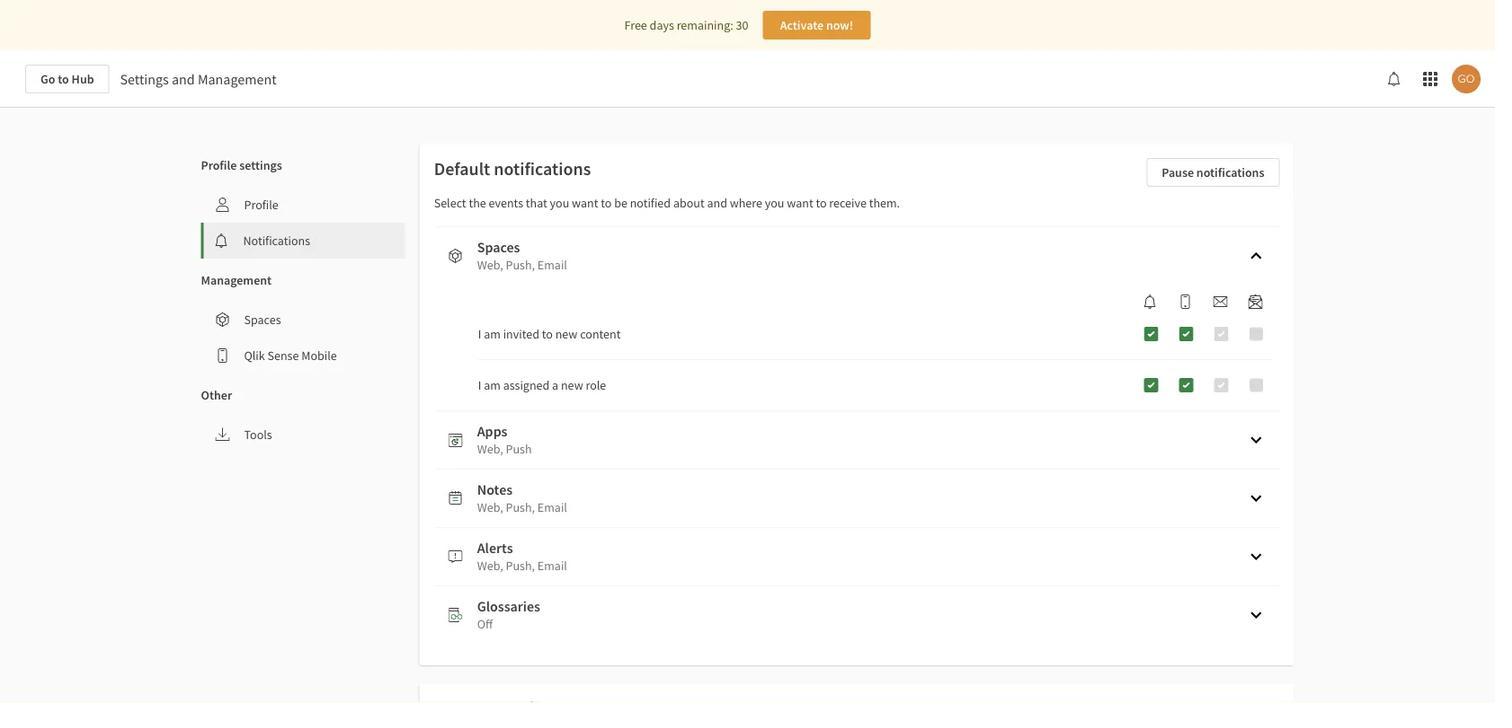 Task type: vqa. For each thing, say whether or not it's contained in the screenshot.
orlando
no



Task type: describe. For each thing, give the bounding box(es) containing it.
activate now! link
[[763, 11, 871, 40]]

web, for alerts
[[477, 558, 503, 575]]

spaces web, push, email
[[477, 238, 567, 273]]

30
[[736, 17, 748, 33]]

a
[[552, 378, 558, 394]]

spaces link
[[201, 302, 405, 338]]

free days remaining: 30
[[624, 17, 748, 33]]

pause notifications
[[1162, 165, 1265, 181]]

go to hub
[[40, 71, 94, 87]]

other
[[201, 388, 232, 404]]

push
[[506, 441, 532, 458]]

notifications when using qlik sense in a browser element
[[1136, 295, 1165, 309]]

profile for profile settings
[[201, 157, 237, 174]]

pause
[[1162, 165, 1194, 181]]

spaces for spaces
[[244, 312, 281, 328]]

2 you from the left
[[765, 195, 784, 211]]

now!
[[826, 17, 853, 33]]

where
[[730, 195, 762, 211]]

i for i am invited to new content
[[478, 326, 481, 343]]

activate now!
[[780, 17, 853, 33]]

email for notes
[[538, 500, 567, 516]]

apps
[[477, 423, 508, 441]]

i am assigned a new role
[[478, 378, 606, 394]]

notified
[[630, 195, 671, 211]]

notes web, push, email
[[477, 481, 567, 516]]

receive
[[829, 195, 867, 211]]

hub
[[72, 71, 94, 87]]

alerts web, push, email
[[477, 539, 567, 575]]

to left receive
[[816, 195, 827, 211]]

push, for notes
[[506, 500, 535, 516]]

sense
[[268, 348, 299, 364]]

select
[[434, 195, 466, 211]]

notifications bundled in a daily email digest image
[[1248, 295, 1263, 309]]

settings
[[120, 70, 169, 88]]

to left the 'be'
[[601, 195, 612, 211]]

that
[[526, 195, 547, 211]]

glossaries off
[[477, 598, 540, 633]]

assigned
[[503, 378, 550, 394]]

spaces for spaces web, push, email
[[477, 238, 520, 256]]

1 horizontal spatial and
[[707, 195, 727, 211]]

am for assigned
[[484, 378, 501, 394]]

qlik
[[244, 348, 265, 364]]

gary orlando image
[[1452, 65, 1481, 94]]

go to hub link
[[25, 65, 109, 94]]

days
[[650, 17, 674, 33]]

email for alerts
[[538, 558, 567, 575]]

2 want from the left
[[787, 195, 813, 211]]

off
[[477, 617, 493, 633]]

profile for profile
[[244, 197, 279, 213]]

to right go
[[58, 71, 69, 87]]

0 horizontal spatial and
[[172, 70, 195, 88]]

glossaries
[[477, 598, 540, 616]]



Task type: locate. For each thing, give the bounding box(es) containing it.
notifications right pause
[[1197, 165, 1265, 181]]

notifications sent to your email image
[[1213, 295, 1228, 309]]

to
[[58, 71, 69, 87], [601, 195, 612, 211], [816, 195, 827, 211], [542, 326, 553, 343]]

new right a
[[561, 378, 583, 394]]

notifications sent to your email element
[[1206, 295, 1235, 309]]

am
[[484, 326, 501, 343], [484, 378, 501, 394]]

2 push, from the top
[[506, 500, 535, 516]]

management
[[198, 70, 277, 88], [201, 272, 272, 289]]

web, inside notes web, push, email
[[477, 500, 503, 516]]

2 vertical spatial push,
[[506, 558, 535, 575]]

notifications link
[[204, 223, 405, 259]]

2 web, from the top
[[477, 441, 503, 458]]

profile
[[201, 157, 237, 174], [244, 197, 279, 213]]

you right that
[[550, 195, 569, 211]]

spaces inside spaces link
[[244, 312, 281, 328]]

0 vertical spatial email
[[538, 257, 567, 273]]

go
[[40, 71, 55, 87]]

1 push, from the top
[[506, 257, 535, 273]]

and
[[172, 70, 195, 88], [707, 195, 727, 211]]

mobile
[[301, 348, 337, 364]]

am for invited
[[484, 326, 501, 343]]

2 i from the top
[[478, 378, 481, 394]]

email inside spaces web, push, email
[[538, 257, 567, 273]]

push notifications in qlik sense mobile image
[[1178, 295, 1193, 309]]

profile up notifications
[[244, 197, 279, 213]]

push,
[[506, 257, 535, 273], [506, 500, 535, 516], [506, 558, 535, 575]]

0 horizontal spatial want
[[572, 195, 598, 211]]

push, inside alerts web, push, email
[[506, 558, 535, 575]]

notifications when using qlik sense in a browser image
[[1143, 295, 1158, 309]]

management up the profile settings
[[198, 70, 277, 88]]

spaces
[[477, 238, 520, 256], [244, 312, 281, 328]]

push, for spaces
[[506, 257, 535, 273]]

you right where
[[765, 195, 784, 211]]

i left invited
[[478, 326, 481, 343]]

role
[[586, 378, 606, 394]]

settings and management
[[120, 70, 277, 88]]

web,
[[477, 257, 503, 273], [477, 441, 503, 458], [477, 500, 503, 516], [477, 558, 503, 575]]

about
[[673, 195, 705, 211]]

settings
[[239, 157, 282, 174]]

to right invited
[[542, 326, 553, 343]]

1 vertical spatial and
[[707, 195, 727, 211]]

notifications
[[243, 233, 310, 249]]

1 want from the left
[[572, 195, 598, 211]]

web, inside apps web, push
[[477, 441, 503, 458]]

1 i from the top
[[478, 326, 481, 343]]

0 horizontal spatial profile
[[201, 157, 237, 174]]

web, for apps
[[477, 441, 503, 458]]

spaces down events
[[477, 238, 520, 256]]

select the events that you want to be notified about and where you want to receive them.
[[434, 195, 900, 211]]

email inside notes web, push, email
[[538, 500, 567, 516]]

alerts
[[477, 539, 513, 557]]

1 horizontal spatial profile
[[244, 197, 279, 213]]

0 vertical spatial profile
[[201, 157, 237, 174]]

email
[[538, 257, 567, 273], [538, 500, 567, 516], [538, 558, 567, 575]]

web, down notes
[[477, 500, 503, 516]]

4 web, from the top
[[477, 558, 503, 575]]

and right "about" on the top left of the page
[[707, 195, 727, 211]]

2 email from the top
[[538, 500, 567, 516]]

qlik sense mobile link
[[201, 338, 405, 374]]

apps web, push
[[477, 423, 532, 458]]

email up glossaries
[[538, 558, 567, 575]]

new
[[555, 326, 578, 343], [561, 378, 583, 394]]

am left invited
[[484, 326, 501, 343]]

management down notifications
[[201, 272, 272, 289]]

1 vertical spatial management
[[201, 272, 272, 289]]

activate
[[780, 17, 824, 33]]

notifications for default notifications
[[494, 158, 591, 180]]

push, inside spaces web, push, email
[[506, 257, 535, 273]]

remaining:
[[677, 17, 733, 33]]

profile left settings
[[201, 157, 237, 174]]

new for role
[[561, 378, 583, 394]]

1 vertical spatial spaces
[[244, 312, 281, 328]]

new left content
[[555, 326, 578, 343]]

content
[[580, 326, 621, 343]]

1 horizontal spatial want
[[787, 195, 813, 211]]

you
[[550, 195, 569, 211], [765, 195, 784, 211]]

events
[[489, 195, 523, 211]]

email for spaces
[[538, 257, 567, 273]]

web, for spaces
[[477, 257, 503, 273]]

1 horizontal spatial you
[[765, 195, 784, 211]]

1 horizontal spatial spaces
[[477, 238, 520, 256]]

3 web, from the top
[[477, 500, 503, 516]]

i left assigned
[[478, 378, 481, 394]]

0 horizontal spatial you
[[550, 195, 569, 211]]

3 email from the top
[[538, 558, 567, 575]]

want
[[572, 195, 598, 211], [787, 195, 813, 211]]

0 vertical spatial and
[[172, 70, 195, 88]]

free
[[624, 17, 647, 33]]

profile settings
[[201, 157, 282, 174]]

0 vertical spatial new
[[555, 326, 578, 343]]

0 vertical spatial am
[[484, 326, 501, 343]]

notifications up that
[[494, 158, 591, 180]]

email down that
[[538, 257, 567, 273]]

tools link
[[201, 417, 405, 453]]

notifications inside button
[[1197, 165, 1265, 181]]

1 am from the top
[[484, 326, 501, 343]]

pause notifications button
[[1147, 158, 1280, 187]]

1 web, from the top
[[477, 257, 503, 273]]

i am invited to new content
[[478, 326, 621, 343]]

them.
[[869, 195, 900, 211]]

the
[[469, 195, 486, 211]]

web, down the
[[477, 257, 503, 273]]

1 vertical spatial new
[[561, 378, 583, 394]]

spaces inside spaces web, push, email
[[477, 238, 520, 256]]

push, down alerts
[[506, 558, 535, 575]]

web, inside spaces web, push, email
[[477, 257, 503, 273]]

2 vertical spatial email
[[538, 558, 567, 575]]

0 horizontal spatial spaces
[[244, 312, 281, 328]]

1 vertical spatial email
[[538, 500, 567, 516]]

2 am from the top
[[484, 378, 501, 394]]

i for i am assigned a new role
[[478, 378, 481, 394]]

0 vertical spatial push,
[[506, 257, 535, 273]]

notifications
[[494, 158, 591, 180], [1197, 165, 1265, 181]]

push, for alerts
[[506, 558, 535, 575]]

0 horizontal spatial notifications
[[494, 158, 591, 180]]

push, inside notes web, push, email
[[506, 500, 535, 516]]

1 vertical spatial am
[[484, 378, 501, 394]]

1 horizontal spatial notifications
[[1197, 165, 1265, 181]]

web, inside alerts web, push, email
[[477, 558, 503, 575]]

email inside alerts web, push, email
[[538, 558, 567, 575]]

am left assigned
[[484, 378, 501, 394]]

1 vertical spatial i
[[478, 378, 481, 394]]

1 vertical spatial profile
[[244, 197, 279, 213]]

be
[[614, 195, 627, 211]]

web, down apps
[[477, 441, 503, 458]]

qlik sense mobile
[[244, 348, 337, 364]]

i
[[478, 326, 481, 343], [478, 378, 481, 394]]

tools
[[244, 427, 272, 443]]

0 vertical spatial spaces
[[477, 238, 520, 256]]

notes
[[477, 481, 513, 499]]

default notifications
[[434, 158, 591, 180]]

push, down events
[[506, 257, 535, 273]]

want left the 'be'
[[572, 195, 598, 211]]

0 vertical spatial i
[[478, 326, 481, 343]]

0 vertical spatial management
[[198, 70, 277, 88]]

1 you from the left
[[550, 195, 569, 211]]

notifications for pause notifications
[[1197, 165, 1265, 181]]

1 vertical spatial push,
[[506, 500, 535, 516]]

notifications bundled in a daily email digest element
[[1241, 295, 1270, 309]]

new for content
[[555, 326, 578, 343]]

invited
[[503, 326, 539, 343]]

want left receive
[[787, 195, 813, 211]]

and right "settings" on the left of the page
[[172, 70, 195, 88]]

email up alerts web, push, email on the bottom left of the page
[[538, 500, 567, 516]]

3 push, from the top
[[506, 558, 535, 575]]

push notifications in qlik sense mobile element
[[1171, 295, 1200, 309]]

web, for notes
[[477, 500, 503, 516]]

web, down alerts
[[477, 558, 503, 575]]

default
[[434, 158, 490, 180]]

spaces up qlik
[[244, 312, 281, 328]]

1 email from the top
[[538, 257, 567, 273]]

push, down notes
[[506, 500, 535, 516]]

profile link
[[201, 187, 405, 223]]



